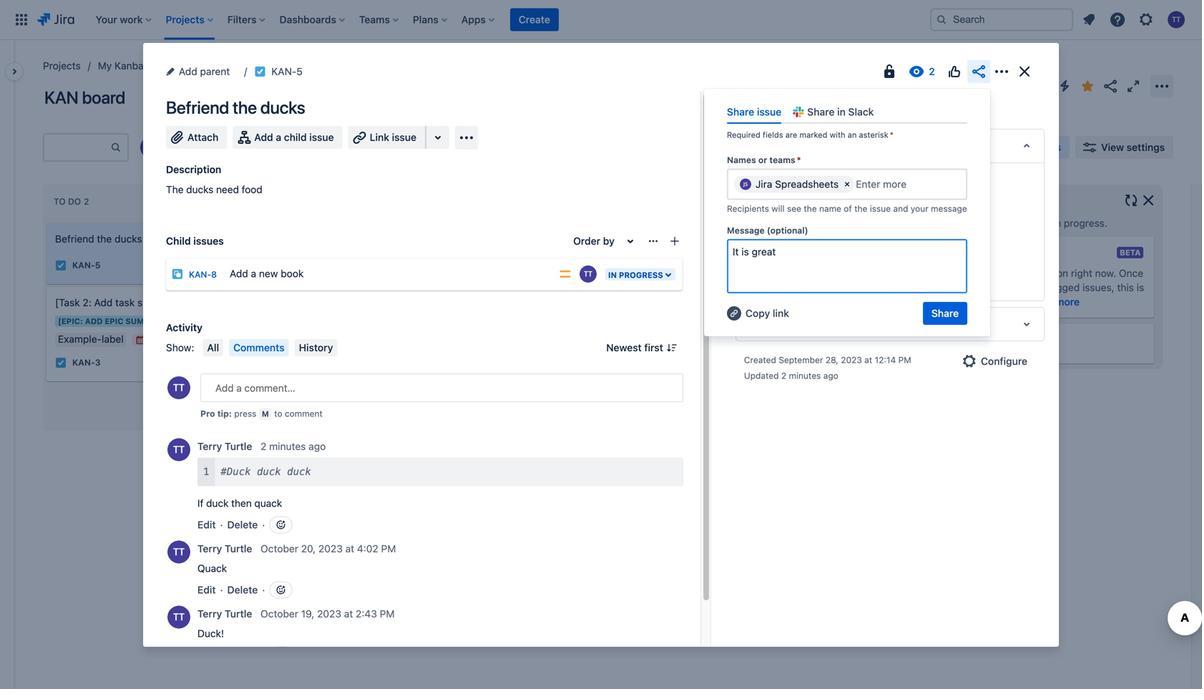 Task type: describe. For each thing, give the bounding box(es) containing it.
m
[[262, 409, 269, 419]]

kanban
[[115, 60, 149, 72]]

issues for attention
[[919, 245, 1022, 259]]

0 vertical spatial summary]
[[137, 296, 184, 308]]

share in slack
[[807, 106, 874, 118]]

are inside there are no issues for attention right now. once you have stuck, blocked or flagged issues, this is where you'll find them.
[[948, 267, 963, 279]]

attach button
[[166, 126, 227, 149]]

0 horizontal spatial kan-5 link
[[72, 259, 101, 271]]

1 vertical spatial [epic: add epic summary]
[[260, 333, 373, 342]]

befriend the ducks inside dialog
[[166, 97, 305, 117]]

add right 2:
[[94, 296, 113, 308]]

terry up "and"
[[887, 175, 911, 186]]

actions image
[[993, 63, 1011, 80]]

delete button for october 20, 2023 at 4:02 pm
[[227, 583, 258, 597]]

6
[[297, 277, 303, 287]]

comments
[[233, 342, 285, 354]]

and
[[893, 204, 908, 214]]

order
[[573, 235, 601, 247]]

2023 for 02 nov 2023
[[179, 335, 200, 344]]

create banner
[[0, 0, 1202, 40]]

issues
[[919, 245, 953, 259]]

terry turtle up board
[[887, 175, 940, 186]]

add inside button
[[254, 131, 273, 143]]

link
[[370, 131, 389, 143]]

kan board
[[44, 87, 125, 107]]

1 vertical spatial 5
[[95, 260, 101, 270]]

befriend the ducks dialog
[[143, 43, 1059, 689]]

add reaction image
[[275, 519, 287, 531]]

the right the of
[[855, 204, 868, 214]]

copy link to issue image
[[300, 65, 311, 77]]

by for order by
[[603, 235, 615, 247]]

share for share in slack
[[807, 106, 835, 118]]

0 horizontal spatial or
[[759, 155, 767, 165]]

configure link
[[955, 350, 1036, 373]]

0 horizontal spatial for
[[956, 245, 971, 259]]

no restrictions image
[[881, 63, 898, 80]]

add a new book link
[[224, 260, 552, 288]]

0 horizontal spatial [epic: add epic summary]
[[58, 317, 171, 326]]

1 vertical spatial epic
[[307, 333, 325, 342]]

12:14
[[875, 355, 896, 365]]

at for october 19, 2023 at 2:43 pm
[[344, 608, 353, 620]]

Message (optional) text field
[[727, 239, 968, 293]]

blocked
[[994, 282, 1030, 293]]

beta
[[1120, 248, 1141, 257]]

terry turtle button for quack
[[198, 542, 255, 556]]

0 horizontal spatial *
[[797, 155, 801, 165]]

attach
[[188, 131, 219, 143]]

tip:
[[217, 409, 232, 419]]

press
[[234, 409, 257, 419]]

learn
[[1026, 296, 1053, 308]]

more
[[1056, 296, 1080, 308]]

an
[[848, 130, 857, 140]]

0 vertical spatial [epic:
[[58, 317, 83, 326]]

a for new
[[251, 268, 256, 279]]

turtle for october 20, 2023 at 4:02 pm
[[225, 543, 252, 555]]

1 horizontal spatial *
[[890, 130, 894, 140]]

kan- for kan-2 link
[[274, 374, 297, 384]]

comment
[[285, 409, 323, 419]]

1 horizontal spatial 2
[[297, 374, 302, 384]]

copy
[[746, 307, 770, 319]]

0 horizontal spatial in
[[837, 106, 846, 118]]

automation element
[[736, 307, 1045, 341]]

add down 2:
[[85, 317, 103, 326]]

0 vertical spatial ducks
[[260, 97, 305, 117]]

none for labels
[[861, 206, 886, 218]]

1 vertical spatial [epic:
[[260, 333, 285, 342]]

kan- for kan-6 link on the left top of the page
[[274, 277, 297, 287]]

0 vertical spatial kan-5 link
[[271, 63, 303, 80]]

1 horizontal spatial ducks
[[186, 184, 214, 195]]

terry turtle for october 19, 2023 at 2:43 pm
[[198, 608, 252, 620]]

first
[[644, 342, 663, 354]]

terry turtle for october 20, 2023 at 4:02 pm
[[198, 543, 252, 555]]

my
[[98, 60, 112, 72]]

activity
[[166, 322, 203, 333]]

history
[[299, 342, 333, 354]]

all
[[524, 260, 535, 272]]

ago inside created september 28, 2023 at 12:14 pm updated 2 minutes ago
[[824, 371, 839, 381]]

task image for kan-3
[[55, 357, 67, 368]]

will
[[772, 204, 785, 214]]

jira spreadsheets
[[756, 178, 839, 190]]

add right the 8
[[230, 268, 248, 279]]

1 vertical spatial befriend
[[55, 233, 94, 245]]

asterisk
[[859, 130, 889, 140]]

kan-3
[[72, 358, 101, 368]]

task image
[[257, 276, 268, 288]]

minutes inside created september 28, 2023 at 12:14 pm updated 2 minutes ago
[[789, 371, 821, 381]]

edit button for october 20, 2023 at 4:02 pm
[[198, 583, 216, 597]]

19,
[[301, 608, 314, 620]]

issue type: subtask image
[[172, 268, 183, 280]]

see all done issues link
[[483, 258, 603, 275]]

find
[[977, 296, 995, 308]]

pro
[[200, 409, 215, 419]]

newest
[[606, 342, 642, 354]]

close image
[[1016, 63, 1033, 80]]

work
[[1028, 217, 1051, 229]]

child
[[284, 131, 307, 143]]

link issue
[[370, 131, 417, 143]]

parent
[[200, 65, 230, 77]]

the up "[task 2: add task summary]"
[[97, 233, 112, 245]]

due date: 02 november 2023 element
[[135, 334, 200, 346]]

28,
[[826, 355, 839, 365]]

kan- for the leftmost kan-5 link
[[72, 260, 95, 270]]

at for october 20, 2023 at 4:02 pm
[[345, 543, 354, 555]]

projects link
[[43, 57, 81, 74]]

nov
[[159, 335, 177, 344]]

feedback icon image
[[928, 337, 939, 349]]

edit button for 2 minutes ago
[[198, 518, 216, 532]]

2 horizontal spatial duck
[[287, 466, 311, 478]]

turtle for october 19, 2023 at 2:43 pm
[[225, 608, 252, 620]]

then
[[231, 497, 252, 509]]

names
[[727, 155, 756, 165]]

0 horizontal spatial epic
[[105, 317, 123, 326]]

once
[[1119, 267, 1144, 279]]

2:
[[83, 296, 91, 308]]

5 inside befriend the ducks dialog
[[297, 65, 303, 77]]

automation
[[745, 318, 801, 330]]

search image
[[936, 14, 948, 25]]

at inside created september 28, 2023 at 12:14 pm updated 2 minutes ago
[[865, 355, 872, 365]]

add reaction image
[[275, 584, 287, 596]]

description
[[166, 164, 221, 175]]

2 vertical spatial ducks
[[115, 233, 142, 245]]

to do element
[[54, 197, 92, 207]]

the inside befriend the ducks dialog
[[233, 97, 257, 117]]

priority: medium image
[[558, 267, 573, 281]]

issues for see
[[565, 260, 594, 272]]

insights button
[[998, 136, 1070, 159]]

recipients will see the name of the issue and your message
[[727, 204, 967, 214]]

all button
[[203, 339, 223, 356]]

details element
[[736, 129, 1045, 163]]

insights
[[945, 194, 987, 207]]

terry turtle button
[[198, 439, 255, 454]]

kan-5 inside befriend the ducks dialog
[[271, 65, 303, 77]]

Names or teams text field
[[856, 177, 944, 191]]

0 horizontal spatial 2
[[261, 440, 267, 452]]

kan
[[44, 87, 78, 107]]

if duck then quack
[[198, 497, 282, 509]]

kan-2 link
[[274, 373, 302, 385]]

september
[[779, 355, 823, 365]]

none for start date
[[861, 237, 886, 249]]

the right see
[[804, 204, 817, 214]]

them.
[[997, 296, 1024, 308]]

Search this board text field
[[44, 135, 110, 160]]

terry for october 20, 2023 at 4:02 pm
[[198, 543, 222, 555]]

attention inside there are no issues for attention right now. once you have stuck, blocked or flagged issues, this is where you'll find them.
[[1027, 267, 1069, 279]]

0 horizontal spatial befriend the ducks
[[55, 233, 142, 245]]

refresh insights panel image
[[1123, 192, 1140, 209]]

learn more button
[[1026, 295, 1080, 309]]

2023 for october 19, 2023 at 2:43 pm
[[317, 608, 341, 620]]

enter full screen image
[[1125, 78, 1142, 95]]

duck!
[[198, 628, 224, 639]]

share for share issue
[[727, 106, 754, 118]]

kan- for kan-3 link
[[72, 358, 95, 368]]

need
[[216, 184, 239, 195]]

start date
[[745, 238, 786, 248]]

2 minutes ago
[[261, 440, 326, 452]]

projects
[[43, 60, 81, 72]]

october 20, 2023 at 4:02 pm
[[261, 543, 396, 555]]

board insights
[[910, 194, 987, 207]]

1 vertical spatial minutes
[[269, 440, 306, 452]]

now.
[[1095, 267, 1116, 279]]

terry turtle button for duck!
[[198, 607, 255, 621]]

do
[[68, 197, 81, 207]]

create button
[[510, 8, 559, 31]]

see
[[787, 204, 802, 214]]

star kan board image
[[1079, 78, 1096, 95]]

primary element
[[9, 0, 919, 40]]

issue right child
[[309, 131, 334, 143]]

configure
[[981, 355, 1028, 367]]

1 vertical spatial summary]
[[126, 317, 171, 326]]



Task type: locate. For each thing, give the bounding box(es) containing it.
turtle up board
[[913, 175, 940, 186]]

or up learn
[[1033, 282, 1042, 293]]

create child image
[[669, 235, 681, 247]]

befriend the ducks down parent
[[166, 97, 305, 117]]

turtle inside popup button
[[225, 440, 252, 452]]

stay
[[910, 217, 931, 229]]

2023 right 28,
[[841, 355, 862, 365]]

child
[[166, 235, 191, 247]]

october for october 20, 2023 at 4:02 pm
[[261, 543, 298, 555]]

0 vertical spatial for
[[956, 245, 971, 259]]

1 vertical spatial your
[[1005, 217, 1026, 229]]

for
[[956, 245, 971, 259], [1012, 267, 1025, 279]]

edit button down quack
[[198, 583, 216, 597]]

0 vertical spatial more information about this user image
[[167, 438, 190, 461]]

the up the add people 'icon'
[[233, 97, 257, 117]]

name
[[819, 204, 842, 214]]

2 edit button from the top
[[198, 583, 216, 597]]

edit down if
[[198, 519, 216, 531]]

task image up [task
[[55, 260, 67, 271]]

pm right 12:14 in the bottom right of the page
[[899, 355, 912, 365]]

fields
[[763, 130, 783, 140]]

1 vertical spatial ago
[[309, 440, 326, 452]]

issues inside there are no issues for attention right now. once you have stuck, blocked or flagged issues, this is where you'll find them.
[[980, 267, 1009, 279]]

1 horizontal spatial befriend the ducks
[[166, 97, 305, 117]]

0 horizontal spatial to
[[274, 409, 282, 419]]

the
[[166, 184, 184, 195]]

1 vertical spatial with
[[983, 217, 1002, 229]]

02 nov 2023
[[147, 335, 200, 344]]

2 vertical spatial pm
[[380, 608, 395, 620]]

0 vertical spatial kan-5
[[271, 65, 303, 77]]

task image
[[254, 66, 266, 77], [55, 260, 67, 271], [55, 357, 67, 368], [257, 374, 268, 385]]

add right comments
[[287, 333, 304, 342]]

board insights dialog
[[902, 185, 1163, 369]]

edit for 2 minutes ago
[[198, 519, 216, 531]]

1 horizontal spatial epic
[[307, 333, 325, 342]]

2 october from the top
[[261, 608, 298, 620]]

terry turtle up quack
[[198, 543, 252, 555]]

in left slack in the top right of the page
[[837, 106, 846, 118]]

3
[[95, 358, 101, 368]]

0 horizontal spatial are
[[786, 130, 797, 140]]

menu bar inside befriend the ducks dialog
[[200, 339, 340, 356]]

tab list
[[721, 100, 973, 124]]

more information about this user image
[[167, 438, 190, 461], [167, 541, 190, 564], [167, 606, 190, 629]]

2 right updated
[[781, 371, 787, 381]]

terry for october 19, 2023 at 2:43 pm
[[198, 608, 222, 620]]

to inside board insights dialog
[[948, 217, 957, 229]]

minutes up #duck duck duck at the left of page
[[269, 440, 306, 452]]

to right up
[[948, 217, 957, 229]]

0 horizontal spatial ducks
[[115, 233, 142, 245]]

[epic: add epic summary] down "[task 2: add task summary]"
[[58, 317, 171, 326]]

terry turtle up #duck at the left bottom of the page
[[198, 440, 252, 452]]

your left work
[[1005, 217, 1026, 229]]

share up "marked"
[[807, 106, 835, 118]]

1 vertical spatial none
[[861, 237, 886, 249]]

issues inside befriend the ducks dialog
[[193, 235, 224, 247]]

1 horizontal spatial minutes
[[789, 371, 821, 381]]

for inside there are no issues for attention right now. once you have stuck, blocked or flagged issues, this is where you'll find them.
[[1012, 267, 1025, 279]]

by for group by
[[916, 143, 926, 152]]

issues,
[[1083, 282, 1115, 293]]

2 delete from the top
[[227, 584, 258, 596]]

0 horizontal spatial attention
[[974, 245, 1022, 259]]

edit button
[[198, 518, 216, 532], [198, 583, 216, 597]]

pm right 2:43
[[380, 608, 395, 620]]

due date: 02 november 2023 image
[[135, 334, 147, 346], [135, 334, 147, 346]]

with inside board insights dialog
[[983, 217, 1002, 229]]

kan-5
[[271, 65, 303, 77], [72, 260, 101, 270]]

duck for if duck then quack
[[206, 497, 229, 509]]

0 horizontal spatial kan-5
[[72, 260, 101, 270]]

kan-6 link
[[274, 276, 303, 288]]

1 more information about this user image from the top
[[167, 438, 190, 461]]

start
[[745, 238, 766, 248]]

2
[[781, 371, 787, 381], [297, 374, 302, 384], [261, 440, 267, 452]]

in right work
[[1053, 217, 1061, 229]]

1 vertical spatial at
[[345, 543, 354, 555]]

assignee
[[745, 175, 783, 185]]

ducks
[[260, 97, 305, 117], [186, 184, 214, 195], [115, 233, 142, 245]]

my kanban project
[[98, 60, 185, 72]]

by right order
[[603, 235, 615, 247]]

ducks left child
[[115, 233, 142, 245]]

kan-
[[271, 65, 297, 77], [72, 260, 95, 270], [189, 269, 211, 279], [274, 277, 297, 287], [72, 358, 95, 368], [274, 374, 297, 384]]

0 horizontal spatial issues
[[193, 235, 224, 247]]

8
[[211, 269, 217, 279]]

0 vertical spatial your
[[911, 204, 929, 214]]

link
[[773, 307, 789, 319]]

date down insights
[[960, 217, 980, 229]]

are up have
[[948, 267, 963, 279]]

1 horizontal spatial [epic: add epic summary]
[[260, 333, 373, 342]]

0 horizontal spatial date
[[768, 238, 786, 248]]

2023 for october 20, 2023 at 4:02 pm
[[318, 543, 343, 555]]

delete left add reaction image
[[227, 584, 258, 596]]

order by
[[573, 235, 615, 247]]

befriend up the attach button
[[166, 97, 229, 117]]

1 vertical spatial in
[[1053, 217, 1061, 229]]

add app image
[[458, 129, 475, 146]]

quack
[[198, 563, 227, 574]]

date inside board insights dialog
[[960, 217, 980, 229]]

issue inside tab list
[[757, 106, 782, 118]]

0 horizontal spatial befriend
[[55, 233, 94, 245]]

share inside button
[[932, 307, 959, 319]]

my kanban project link
[[98, 57, 185, 74]]

there are no issues for attention right now. once you have stuck, blocked or flagged issues, this is where you'll find them.
[[919, 267, 1144, 308]]

minutes down september
[[789, 371, 821, 381]]

delete button left add reaction image
[[227, 583, 258, 597]]

date inside befriend the ducks dialog
[[768, 238, 786, 248]]

terry turtle up duck!
[[198, 608, 252, 620]]

a inside button
[[276, 131, 281, 143]]

pm for october 20, 2023 at 4:02 pm
[[381, 543, 396, 555]]

add people image
[[216, 139, 233, 156]]

message
[[727, 225, 765, 235]]

with left an
[[830, 130, 846, 140]]

none
[[861, 206, 886, 218], [861, 237, 886, 249]]

by inside dropdown button
[[603, 235, 615, 247]]

issue actions image
[[648, 235, 659, 247]]

1 vertical spatial delete
[[227, 584, 258, 596]]

befriend inside dialog
[[166, 97, 229, 117]]

1 vertical spatial october
[[261, 608, 298, 620]]

turtle up #duck at the left bottom of the page
[[225, 440, 252, 452]]

0 vertical spatial delete
[[227, 519, 258, 531]]

0 vertical spatial [epic: add epic summary]
[[58, 317, 171, 326]]

0 vertical spatial october
[[261, 543, 298, 555]]

befriend down to do element
[[55, 233, 94, 245]]

pro tip: press m to comment
[[200, 409, 323, 419]]

give feedback button
[[919, 332, 1146, 355]]

recipients
[[727, 204, 769, 214]]

are right "fields" at the top of page
[[786, 130, 797, 140]]

share button
[[923, 302, 968, 325]]

0 vertical spatial terry turtle button
[[198, 542, 255, 556]]

flagged
[[1045, 282, 1080, 293]]

terry up duck!
[[198, 608, 222, 620]]

[epic: down [task
[[58, 317, 83, 326]]

october for october 19, 2023 at 2:43 pm
[[261, 608, 298, 620]]

task image right parent
[[254, 66, 266, 77]]

0 horizontal spatial ago
[[309, 440, 326, 452]]

1 horizontal spatial a
[[276, 131, 281, 143]]

created september 28, 2023 at 12:14 pm updated 2 minutes ago
[[744, 355, 912, 381]]

1 horizontal spatial share
[[807, 106, 835, 118]]

2 horizontal spatial 2
[[781, 371, 787, 381]]

or down details
[[759, 155, 767, 165]]

of
[[844, 204, 852, 214]]

up
[[933, 217, 945, 229]]

board
[[82, 87, 125, 107]]

more information about this user image for duck!
[[167, 606, 190, 629]]

duck for #duck duck duck
[[257, 466, 281, 478]]

0 vertical spatial with
[[830, 130, 846, 140]]

1 horizontal spatial for
[[1012, 267, 1025, 279]]

terry turtle button up duck!
[[198, 607, 255, 621]]

2 delete button from the top
[[227, 583, 258, 597]]

1 vertical spatial attention
[[1027, 267, 1069, 279]]

none down recipients will see the name of the issue and your message
[[861, 237, 886, 249]]

1 edit from the top
[[198, 519, 216, 531]]

1 horizontal spatial date
[[960, 217, 980, 229]]

add left parent
[[179, 65, 197, 77]]

02
[[147, 335, 157, 344]]

link issue button
[[348, 126, 427, 149]]

pm for october 19, 2023 at 2:43 pm
[[380, 608, 395, 620]]

add inside 'popup button'
[[179, 65, 197, 77]]

add
[[179, 65, 197, 77], [254, 131, 273, 143], [230, 268, 248, 279], [94, 296, 113, 308], [85, 317, 103, 326], [287, 333, 304, 342]]

1 vertical spatial for
[[1012, 267, 1025, 279]]

labels
[[745, 207, 772, 217]]

issues for there
[[980, 267, 1009, 279]]

kan-5 link up 2:
[[72, 259, 101, 271]]

teams
[[770, 155, 796, 165]]

1 edit button from the top
[[198, 518, 216, 532]]

2023 right 19,
[[317, 608, 341, 620]]

1 vertical spatial edit
[[198, 584, 216, 596]]

delete down then
[[227, 519, 258, 531]]

5 up child
[[297, 65, 303, 77]]

newest first button
[[598, 339, 683, 356]]

1 october from the top
[[261, 543, 298, 555]]

1 none from the top
[[861, 206, 886, 218]]

for up blocked
[[1012, 267, 1025, 279]]

1 horizontal spatial 5
[[297, 65, 303, 77]]

at left 4:02
[[345, 543, 354, 555]]

befriend the ducks
[[166, 97, 305, 117], [55, 233, 142, 245]]

1 vertical spatial befriend the ducks
[[55, 233, 142, 245]]

1 horizontal spatial your
[[1005, 217, 1026, 229]]

date down message (optional)
[[768, 238, 786, 248]]

kan- for the top kan-5 link
[[271, 65, 297, 77]]

marked
[[800, 130, 828, 140]]

0 vertical spatial to
[[948, 217, 957, 229]]

* right teams at the right of page
[[797, 155, 801, 165]]

are
[[786, 130, 797, 140], [948, 267, 963, 279]]

0 vertical spatial minutes
[[789, 371, 821, 381]]

issues right child
[[193, 235, 224, 247]]

2 horizontal spatial ducks
[[260, 97, 305, 117]]

october down add reaction image
[[261, 608, 298, 620]]

1 vertical spatial to
[[274, 409, 282, 419]]

edit down quack
[[198, 584, 216, 596]]

1 vertical spatial ducks
[[186, 184, 214, 195]]

1 horizontal spatial attention
[[1027, 267, 1069, 279]]

see
[[503, 260, 521, 272]]

1 horizontal spatial in
[[1053, 217, 1061, 229]]

2023 inside created september 28, 2023 at 12:14 pm updated 2 minutes ago
[[841, 355, 862, 365]]

a for child
[[276, 131, 281, 143]]

duck up quack
[[257, 466, 281, 478]]

a left task image
[[251, 268, 256, 279]]

2023
[[179, 335, 200, 344], [841, 355, 862, 365], [318, 543, 343, 555], [317, 608, 341, 620]]

[epic: up kan-2
[[260, 333, 285, 342]]

1 terry turtle button from the top
[[198, 542, 255, 556]]

kan-2
[[274, 374, 302, 384]]

0 vertical spatial edit
[[198, 519, 216, 531]]

task image left kan-3 link
[[55, 357, 67, 368]]

0 vertical spatial befriend the ducks
[[166, 97, 305, 117]]

copy link button
[[726, 302, 791, 325]]

kan-6
[[274, 277, 303, 287]]

1 horizontal spatial or
[[1033, 282, 1042, 293]]

0 horizontal spatial share
[[727, 106, 754, 118]]

0 of 1 child issues complete image
[[190, 260, 201, 271], [190, 260, 201, 271]]

october down add reaction icon
[[261, 543, 298, 555]]

by right group
[[916, 143, 926, 152]]

where
[[919, 296, 947, 308]]

2 vertical spatial at
[[344, 608, 353, 620]]

2 horizontal spatial issues
[[980, 267, 1009, 279]]

created
[[744, 355, 776, 365]]

1 horizontal spatial issues
[[565, 260, 594, 272]]

kan-5 link
[[271, 63, 303, 80], [72, 259, 101, 271]]

delete button down then
[[227, 518, 258, 532]]

1 vertical spatial *
[[797, 155, 801, 165]]

by
[[916, 143, 926, 152], [603, 235, 615, 247]]

more information about this user image left terry turtle popup button
[[167, 438, 190, 461]]

menu bar
[[200, 339, 340, 356]]

your
[[911, 204, 929, 214], [1005, 217, 1026, 229]]

task image for kan-2
[[257, 374, 268, 385]]

ago down 28,
[[824, 371, 839, 381]]

task image for kan-5
[[55, 260, 67, 271]]

close insights panel image
[[1140, 192, 1157, 209]]

1 vertical spatial kan-5 link
[[72, 259, 101, 271]]

required
[[727, 130, 761, 140]]

kan-5 link up add a child issue button
[[271, 63, 303, 80]]

pm inside created september 28, 2023 at 12:14 pm updated 2 minutes ago
[[899, 355, 912, 365]]

menu bar containing all
[[200, 339, 340, 356]]

turtle
[[913, 175, 940, 186], [225, 440, 252, 452], [225, 543, 252, 555], [225, 608, 252, 620]]

terry up quack
[[198, 543, 222, 555]]

in inside board insights dialog
[[1053, 217, 1061, 229]]

details
[[745, 140, 778, 152]]

Search field
[[930, 8, 1073, 31]]

2 horizontal spatial share
[[932, 307, 959, 319]]

turtle down quack
[[225, 608, 252, 620]]

your inside board insights dialog
[[1005, 217, 1026, 229]]

copy link
[[746, 307, 789, 319]]

share
[[727, 106, 754, 118], [807, 106, 835, 118], [932, 307, 959, 319]]

0 horizontal spatial 5
[[95, 260, 101, 270]]

attention down the stay up to date with your work in progress.
[[974, 245, 1022, 259]]

1 vertical spatial edit button
[[198, 583, 216, 597]]

2 vertical spatial summary]
[[327, 333, 373, 342]]

2023 right the 20,
[[318, 543, 343, 555]]

issue left "and"
[[870, 204, 891, 214]]

share image
[[970, 63, 988, 80]]

clear image
[[842, 178, 853, 190]]

more information about this user image for quack
[[167, 541, 190, 564]]

duck right if
[[206, 497, 229, 509]]

ducks up add a child issue button
[[260, 97, 305, 117]]

give feedback
[[945, 337, 1012, 349]]

vote options: no one has voted for this issue yet. image
[[946, 63, 963, 80]]

befriend the ducks down do
[[55, 233, 142, 245]]

with for date
[[983, 217, 1002, 229]]

to
[[54, 197, 66, 207]]

2 edit from the top
[[198, 584, 216, 596]]

jira
[[756, 178, 773, 190]]

2 up comment
[[297, 374, 302, 384]]

link web pages and more image
[[429, 129, 447, 146]]

a left child
[[276, 131, 281, 143]]

add a new book
[[230, 268, 304, 279]]

terry for 2 minutes ago
[[198, 440, 222, 452]]

summary]
[[137, 296, 184, 308], [126, 317, 171, 326], [327, 333, 373, 342]]

quack
[[254, 497, 282, 509]]

0 vertical spatial or
[[759, 155, 767, 165]]

1 horizontal spatial duck
[[257, 466, 281, 478]]

terry inside terry turtle popup button
[[198, 440, 222, 452]]

1 vertical spatial kan-5
[[72, 260, 101, 270]]

with for marked
[[830, 130, 846, 140]]

2 more information about this user image from the top
[[167, 541, 190, 564]]

[epic:
[[58, 317, 83, 326], [260, 333, 285, 342]]

2023 down activity
[[179, 335, 200, 344]]

1 delete from the top
[[227, 519, 258, 531]]

0 vertical spatial in
[[837, 106, 846, 118]]

2023 inside due date: 02 november 2023 element
[[179, 335, 200, 344]]

terry turtle
[[887, 175, 940, 186], [198, 440, 252, 452], [198, 543, 252, 555], [198, 608, 252, 620]]

[epic: add epic summary] up kan-2
[[260, 333, 373, 342]]

more information about this user image left quack
[[167, 541, 190, 564]]

share up required
[[727, 106, 754, 118]]

2:43
[[356, 608, 377, 620]]

stay up to date with your work in progress.
[[910, 217, 1108, 229]]

0 vertical spatial edit button
[[198, 518, 216, 532]]

1 horizontal spatial with
[[983, 217, 1002, 229]]

2 terry turtle button from the top
[[198, 607, 255, 621]]

5 up "[task 2: add task summary]"
[[95, 260, 101, 270]]

issue right link
[[392, 131, 417, 143]]

1 vertical spatial or
[[1033, 282, 1042, 293]]

message
[[931, 204, 967, 214]]

see all done issues
[[503, 260, 594, 272]]

tab list containing share issue
[[721, 100, 973, 124]]

0 vertical spatial delete button
[[227, 518, 258, 532]]

names or teams *
[[727, 155, 801, 165]]

epic right comments
[[307, 333, 325, 342]]

2 inside created september 28, 2023 at 12:14 pm updated 2 minutes ago
[[781, 371, 787, 381]]

kan-5 up add a child issue button
[[271, 65, 303, 77]]

with down insights
[[983, 217, 1002, 229]]

0 vertical spatial 5
[[297, 65, 303, 77]]

delete
[[227, 519, 258, 531], [227, 584, 258, 596]]

jira image
[[37, 11, 74, 28], [37, 11, 74, 28]]

0 vertical spatial attention
[[974, 245, 1022, 259]]

3 more information about this user image from the top
[[167, 606, 190, 629]]

october 19, 2023 at 2:43 pm
[[261, 608, 395, 620]]

Add a comment… field
[[200, 374, 683, 402]]

terry turtle for 2 minutes ago
[[198, 440, 252, 452]]

share down have
[[932, 307, 959, 319]]

terry turtle inside popup button
[[198, 440, 252, 452]]

your up the stay
[[911, 204, 929, 214]]

terry turtle button up quack
[[198, 542, 255, 556]]

add a child issue
[[254, 131, 334, 143]]

1 vertical spatial are
[[948, 267, 963, 279]]

or inside there are no issues for attention right now. once you have stuck, blocked or flagged issues, this is where you'll find them.
[[1033, 282, 1042, 293]]

more information about this user image left duck!
[[167, 606, 190, 629]]

1 delete button from the top
[[227, 518, 258, 532]]

duck down 2 minutes ago
[[287, 466, 311, 478]]

for up the no
[[956, 245, 971, 259]]

pm right 4:02
[[381, 543, 396, 555]]

1 horizontal spatial ago
[[824, 371, 839, 381]]

to
[[948, 217, 957, 229], [274, 409, 282, 419]]

0 vertical spatial date
[[960, 217, 980, 229]]

history button
[[295, 339, 337, 356]]

issues down order
[[565, 260, 594, 272]]

delete for october 20, 2023 at 4:02 pm
[[227, 584, 258, 596]]

food
[[242, 184, 262, 195]]

1 vertical spatial a
[[251, 268, 256, 279]]

1 vertical spatial delete button
[[227, 583, 258, 597]]

issue up "fields" at the top of page
[[757, 106, 782, 118]]

to inside befriend the ducks dialog
[[274, 409, 282, 419]]

delete for 2 minutes ago
[[227, 519, 258, 531]]

1 vertical spatial by
[[603, 235, 615, 247]]

2 none from the top
[[861, 237, 886, 249]]

attention up flagged
[[1027, 267, 1069, 279]]

0 vertical spatial at
[[865, 355, 872, 365]]

to right m
[[274, 409, 282, 419]]

0 vertical spatial by
[[916, 143, 926, 152]]

turtle for 2 minutes ago
[[225, 440, 252, 452]]

1 horizontal spatial [epic:
[[260, 333, 285, 342]]

at left 2:43
[[344, 608, 353, 620]]

message (optional)
[[727, 225, 808, 235]]

delete button for 2 minutes ago
[[227, 518, 258, 532]]

0 horizontal spatial minutes
[[269, 440, 306, 452]]

edit
[[198, 519, 216, 531], [198, 584, 216, 596]]

at left 12:14 in the bottom right of the page
[[865, 355, 872, 365]]

edit for october 20, 2023 at 4:02 pm
[[198, 584, 216, 596]]



Task type: vqa. For each thing, say whether or not it's contained in the screenshot.
way
no



